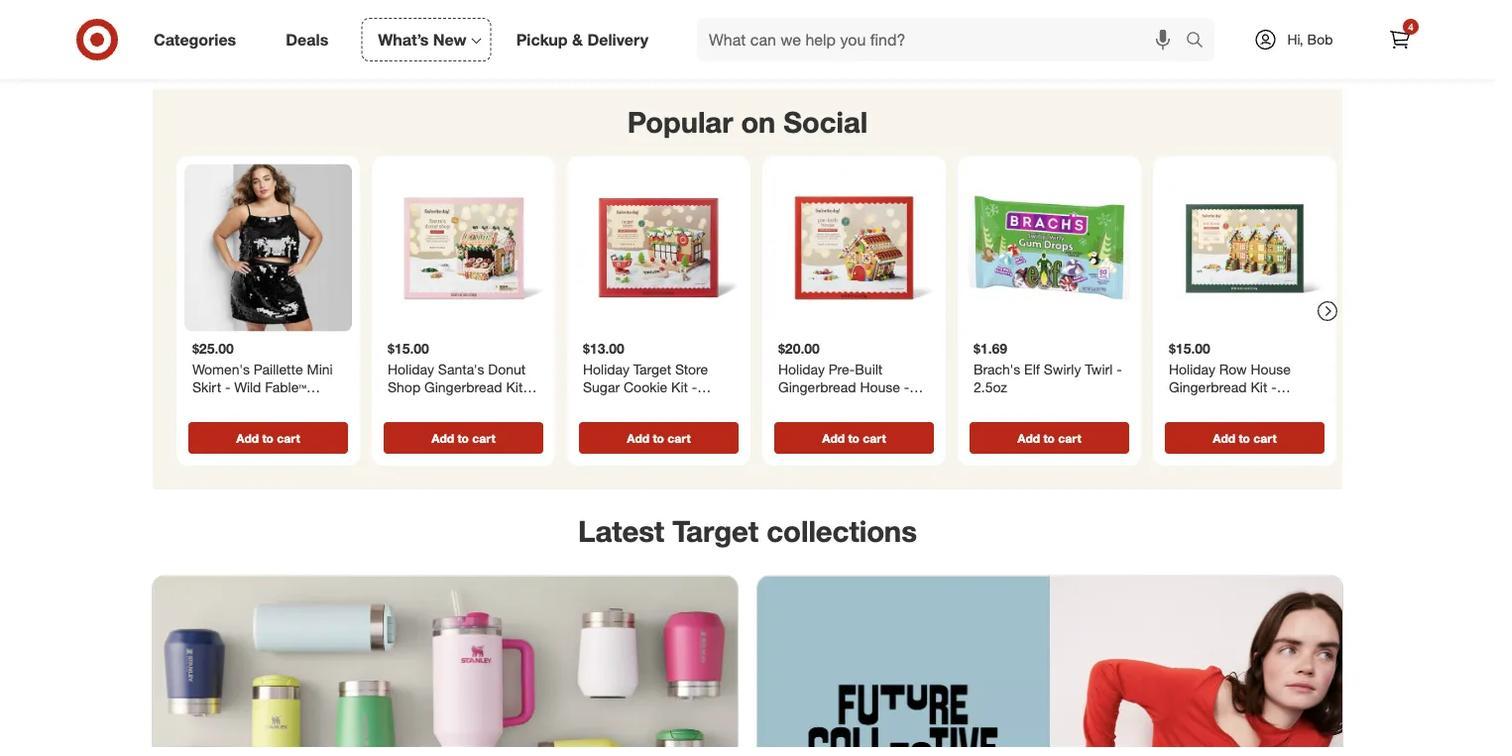 Task type: locate. For each thing, give the bounding box(es) containing it.
cart down swirly
[[1059, 431, 1082, 446]]

- right 29.7oz
[[629, 396, 634, 413]]

santa's
[[438, 361, 485, 379]]

house
[[1251, 361, 1291, 379], [860, 379, 901, 396]]

gingerbread inside $15.00 holiday row house gingerbread kit - 51.54oz - favorite day™
[[1169, 379, 1247, 396]]

gingerbread for 29.8oz
[[779, 379, 857, 396]]

0 vertical spatial target
[[634, 361, 672, 379]]

popular on social
[[628, 105, 868, 140]]

target right latest
[[673, 514, 759, 550]]

-
[[1117, 361, 1123, 379], [225, 379, 231, 396], [527, 379, 532, 396], [692, 379, 698, 396], [904, 379, 910, 396], [1272, 379, 1277, 396], [433, 396, 439, 413], [629, 396, 634, 413], [824, 396, 829, 413], [1222, 396, 1228, 413]]

kit inside "$13.00 holiday target store sugar cookie kit - 29.7oz - favorite day™"
[[672, 379, 688, 396]]

add to cart
[[236, 431, 300, 446], [432, 431, 496, 446], [627, 431, 691, 446], [823, 431, 886, 446], [1018, 431, 1082, 446], [1213, 431, 1277, 446]]

0 horizontal spatial gingerbread
[[425, 379, 503, 396]]

add to cart button down $20.00 holiday pre-built gingerbread house - 29.8oz - favorite day™
[[775, 423, 934, 455]]

holiday up the 27.5oz
[[388, 361, 434, 379]]

$15.00 inside $15.00 holiday santa's donut shop gingerbread kit - 27.5oz - favorite day™
[[388, 340, 429, 357]]

search button
[[1177, 18, 1225, 65]]

target left store
[[634, 361, 672, 379]]

to down $15.00 holiday santa's donut shop gingerbread kit - 27.5oz - favorite day™
[[458, 431, 469, 446]]

1 gingerbread from the left
[[425, 379, 503, 396]]

3 day™ from the left
[[886, 396, 918, 413]]

to
[[262, 431, 274, 446], [458, 431, 469, 446], [653, 431, 665, 446], [848, 431, 860, 446], [1044, 431, 1055, 446], [1239, 431, 1251, 446]]

holiday inside $20.00 holiday pre-built gingerbread house - 29.8oz - favorite day™
[[779, 361, 825, 379]]

brach's
[[974, 361, 1021, 379]]

cart
[[277, 431, 300, 446], [472, 431, 496, 446], [668, 431, 691, 446], [863, 431, 886, 446], [1059, 431, 1082, 446], [1254, 431, 1277, 446]]

comforts
[[725, 0, 789, 10]]

5 to from the left
[[1044, 431, 1055, 446]]

0 horizontal spatial kit
[[506, 379, 523, 396]]

add to cart down $20.00 holiday pre-built gingerbread house - 29.8oz - favorite day™
[[823, 431, 886, 446]]

3 favorite from the left
[[833, 396, 882, 413]]

1 horizontal spatial gingerbread
[[779, 379, 857, 396]]

add to cart for santa's
[[432, 431, 496, 446]]

add down 1x
[[236, 431, 259, 446]]

2 $15.00 from the left
[[1169, 340, 1211, 357]]

all
[[625, 0, 641, 10]]

4 link
[[1379, 18, 1422, 61]]

$13.00 holiday target store sugar cookie kit - 29.7oz - favorite day™
[[583, 340, 722, 413]]

favorite inside $15.00 holiday row house gingerbread kit - 51.54oz - favorite day™
[[1232, 396, 1281, 413]]

house right row
[[1251, 361, 1291, 379]]

1 add to cart button from the left
[[188, 423, 348, 455]]

4 day™ from the left
[[1285, 396, 1316, 413]]

add down $15.00 holiday santa's donut shop gingerbread kit - 27.5oz - favorite day™
[[432, 431, 454, 446]]

3 add to cart button from the left
[[579, 423, 739, 455]]

2 day™ from the left
[[691, 396, 722, 413]]

pre-
[[829, 361, 855, 379]]

4 favorite from the left
[[1232, 396, 1281, 413]]

add to cart down 51.54oz
[[1213, 431, 1277, 446]]

$1.69
[[974, 340, 1008, 357]]

to down swirly
[[1044, 431, 1055, 446]]

house right pre-
[[860, 379, 901, 396]]

5 add to cart from the left
[[1018, 431, 1082, 446]]

twirl
[[1085, 361, 1113, 379]]

2 kit from the left
[[672, 379, 688, 396]]

1x
[[231, 396, 247, 413]]

holiday inside $15.00 holiday santa's donut shop gingerbread kit - 27.5oz - favorite day™
[[388, 361, 434, 379]]

1 favorite from the left
[[442, 396, 491, 413]]

2 gingerbread from the left
[[779, 379, 857, 396]]

3 kit from the left
[[1251, 379, 1268, 396]]

0 horizontal spatial house
[[860, 379, 901, 396]]

1 vertical spatial with
[[227, 33, 256, 53]]

favorite down built
[[833, 396, 882, 413]]

add to cart down 1x
[[236, 431, 300, 446]]

1 add to cart from the left
[[236, 431, 300, 446]]

add to cart button down swirly
[[970, 423, 1130, 455]]

deals link
[[269, 18, 353, 61]]

6 add from the left
[[1213, 431, 1236, 446]]

0 horizontal spatial with
[[227, 33, 256, 53]]

- right 51.54oz
[[1222, 396, 1228, 413]]

cart down "$13.00 holiday target store sugar cookie kit - 29.7oz - favorite day™"
[[668, 431, 691, 446]]

4 add from the left
[[823, 431, 845, 446]]

2 to from the left
[[458, 431, 469, 446]]

cart for $1.69 brach's elf swirly twirl - 2.5oz
[[1059, 431, 1082, 446]]

kit
[[506, 379, 523, 396], [672, 379, 688, 396], [1251, 379, 1268, 396]]

1 horizontal spatial &
[[777, 11, 787, 30]]

hi, bob
[[1288, 31, 1334, 48]]

add to cart button for paillette
[[188, 423, 348, 455]]

1 to from the left
[[262, 431, 274, 446]]

wild
[[234, 379, 261, 396]]

cart down fable™
[[277, 431, 300, 446]]

4 add to cart button from the left
[[775, 423, 934, 455]]

favorite down store
[[638, 396, 687, 413]]

1 vertical spatial target
[[673, 514, 759, 550]]

& right pickup
[[572, 30, 583, 49]]

5 add from the left
[[1018, 431, 1041, 446]]

$15.00
[[388, 340, 429, 357], [1169, 340, 1211, 357]]

6 to from the left
[[1239, 431, 1251, 446]]

add to cart button for pre-
[[775, 423, 934, 455]]

27.5oz
[[388, 396, 429, 413]]

with down your
[[227, 33, 256, 53]]

add to cart button
[[188, 423, 348, 455], [384, 423, 544, 455], [579, 423, 739, 455], [775, 423, 934, 455], [970, 423, 1130, 455], [1165, 423, 1325, 455]]

$15.00 inside $15.00 holiday row house gingerbread kit - 51.54oz - favorite day™
[[1169, 340, 1211, 357]]

future collective with reese blutstein image
[[758, 577, 1343, 749]]

carousel region
[[153, 89, 1343, 490]]

- right cookie
[[692, 379, 698, 396]]

sugar
[[583, 379, 620, 396]]

take in all the classic comforts of fall with seasonal flavors, cozy layers & more. link
[[556, 0, 940, 50]]

favorite
[[442, 396, 491, 413], [638, 396, 687, 413], [833, 396, 882, 413], [1232, 396, 1281, 413]]

target inside "$13.00 holiday target store sugar cookie kit - 29.7oz - favorite day™"
[[634, 361, 672, 379]]

2 add from the left
[[432, 431, 454, 446]]

& left more.
[[777, 11, 787, 30]]

3 holiday from the left
[[779, 361, 825, 379]]

add for elf
[[1018, 431, 1041, 446]]

holiday santa's donut shop gingerbread kit - 27.5oz - favorite day™ image
[[380, 164, 548, 332]]

gingerbread inside $20.00 holiday pre-built gingerbread house - 29.8oz - favorite day™
[[779, 379, 857, 396]]

holiday down $20.00
[[779, 361, 825, 379]]

to down fable™
[[262, 431, 274, 446]]

add to cart down $15.00 holiday santa's donut shop gingerbread kit - 27.5oz - favorite day™
[[432, 431, 496, 446]]

cart down $20.00 holiday pre-built gingerbread house - 29.8oz - favorite day™
[[863, 431, 886, 446]]

add to cart button down 1x
[[188, 423, 348, 455]]

add to cart down swirly
[[1018, 431, 1082, 446]]

add down $20.00 holiday pre-built gingerbread house - 29.8oz - favorite day™
[[823, 431, 845, 446]]

4 to from the left
[[848, 431, 860, 446]]

$15.00 holiday santa's donut shop gingerbread kit - 27.5oz - favorite day™
[[388, 340, 532, 413]]

add to cart button for elf
[[970, 423, 1130, 455]]

fam
[[288, 13, 315, 33]]

add to cart button down $15.00 holiday santa's donut shop gingerbread kit - 27.5oz - favorite day™
[[384, 423, 544, 455]]

holiday inside $15.00 holiday row house gingerbread kit - 51.54oz - favorite day™
[[1169, 361, 1216, 379]]

3 to from the left
[[653, 431, 665, 446]]

row
[[1220, 361, 1247, 379]]

latest
[[578, 514, 665, 550]]

- left wild
[[225, 379, 231, 396]]

1 kit from the left
[[506, 379, 523, 396]]

with inside 'make your fuzzy fam (and their people) even happier with picks for pups & cats.'
[[227, 33, 256, 53]]

favorite down row
[[1232, 396, 1281, 413]]

$15.00 for $15.00 holiday santa's donut shop gingerbread kit - 27.5oz - favorite day™
[[388, 340, 429, 357]]

add for pre-
[[823, 431, 845, 446]]

your
[[212, 13, 243, 33]]

0 vertical spatial with
[[836, 0, 865, 10]]

to down cookie
[[653, 431, 665, 446]]

1 horizontal spatial kit
[[672, 379, 688, 396]]

target
[[634, 361, 672, 379], [673, 514, 759, 550]]

holiday down $13.00
[[583, 361, 630, 379]]

$25.00
[[192, 340, 234, 357]]

kit right santa's
[[506, 379, 523, 396]]

to for elf
[[1044, 431, 1055, 446]]

women's
[[192, 361, 250, 379]]

holiday for holiday target store sugar cookie kit - 29.7oz - favorite day™
[[583, 361, 630, 379]]

fall
[[811, 0, 831, 10]]

what's
[[378, 30, 429, 49]]

holiday up 51.54oz
[[1169, 361, 1216, 379]]

holiday pre-built gingerbread house - 29.8oz - favorite day™ image
[[771, 164, 938, 332]]

add for row
[[1213, 431, 1236, 446]]

gingerbread
[[425, 379, 503, 396], [779, 379, 857, 396], [1169, 379, 1247, 396]]

latest target collections
[[578, 514, 917, 550]]

6 cart from the left
[[1254, 431, 1277, 446]]

to down $20.00 holiday pre-built gingerbread house - 29.8oz - favorite day™
[[848, 431, 860, 446]]

kit right row
[[1251, 379, 1268, 396]]

with
[[836, 0, 865, 10], [227, 33, 256, 53]]

$15.00 up shop
[[388, 340, 429, 357]]

1 horizontal spatial target
[[673, 514, 759, 550]]

cart down $15.00 holiday santa's donut shop gingerbread kit - 27.5oz - favorite day™
[[472, 431, 496, 446]]

new
[[433, 30, 467, 49]]

to for target
[[653, 431, 665, 446]]

0 horizontal spatial $15.00
[[388, 340, 429, 357]]

with right fall
[[836, 0, 865, 10]]

2 cart from the left
[[472, 431, 496, 446]]

add down cookie
[[627, 431, 650, 446]]

day™ inside $20.00 holiday pre-built gingerbread house - 29.8oz - favorite day™
[[886, 396, 918, 413]]

2 favorite from the left
[[638, 396, 687, 413]]

favorite inside $20.00 holiday pre-built gingerbread house - 29.8oz - favorite day™
[[833, 396, 882, 413]]

house inside $20.00 holiday pre-built gingerbread house - 29.8oz - favorite day™
[[860, 379, 901, 396]]

favorite down santa's
[[442, 396, 491, 413]]

- right donut
[[527, 379, 532, 396]]

cart for $15.00 holiday row house gingerbread kit - 51.54oz - favorite day™
[[1254, 431, 1277, 446]]

add to cart down cookie
[[627, 431, 691, 446]]

2 horizontal spatial gingerbread
[[1169, 379, 1247, 396]]

2 add to cart button from the left
[[384, 423, 544, 455]]

holiday inside "$13.00 holiday target store sugar cookie kit - 29.7oz - favorite day™"
[[583, 361, 630, 379]]

day™
[[495, 396, 527, 413], [691, 396, 722, 413], [886, 396, 918, 413], [1285, 396, 1316, 413]]

categories
[[154, 30, 236, 49]]

1 horizontal spatial $15.00
[[1169, 340, 1211, 357]]

to for santa's
[[458, 431, 469, 446]]

1 horizontal spatial house
[[1251, 361, 1291, 379]]

to for paillette
[[262, 431, 274, 446]]

kit right cookie
[[672, 379, 688, 396]]

- inside $25.00 women's paillette mini skirt - wild fable™ black 1x
[[225, 379, 231, 396]]

day™ inside $15.00 holiday row house gingerbread kit - 51.54oz - favorite day™
[[1285, 396, 1316, 413]]

add down 51.54oz
[[1213, 431, 1236, 446]]

0 horizontal spatial target
[[634, 361, 672, 379]]

pups
[[326, 33, 361, 53]]

4 holiday from the left
[[1169, 361, 1216, 379]]

add to cart button down 51.54oz
[[1165, 423, 1325, 455]]

1 cart from the left
[[277, 431, 300, 446]]

2 holiday from the left
[[583, 361, 630, 379]]

on
[[742, 105, 776, 140]]

cart for $25.00 women's paillette mini skirt - wild fable™ black 1x
[[277, 431, 300, 446]]

to for pre-
[[848, 431, 860, 446]]

3 cart from the left
[[668, 431, 691, 446]]

3 add from the left
[[627, 431, 650, 446]]

add to cart for paillette
[[236, 431, 300, 446]]

their
[[355, 13, 386, 33]]

$20.00 holiday pre-built gingerbread house - 29.8oz - favorite day™
[[779, 340, 918, 413]]

cookie
[[624, 379, 668, 396]]

holiday for holiday santa's donut shop gingerbread kit - 27.5oz - favorite day™
[[388, 361, 434, 379]]

5 add to cart button from the left
[[970, 423, 1130, 455]]

2 horizontal spatial kit
[[1251, 379, 1268, 396]]

cart down $15.00 holiday row house gingerbread kit - 51.54oz - favorite day™ at the right of page
[[1254, 431, 1277, 446]]

3 add to cart from the left
[[627, 431, 691, 446]]

add
[[236, 431, 259, 446], [432, 431, 454, 446], [627, 431, 650, 446], [823, 431, 845, 446], [1018, 431, 1041, 446], [1213, 431, 1236, 446]]

to down $15.00 holiday row house gingerbread kit - 51.54oz - favorite day™ at the right of page
[[1239, 431, 1251, 446]]

2.5oz
[[974, 379, 1008, 396]]

mini
[[307, 361, 333, 379]]

gingerbread inside $15.00 holiday santa's donut shop gingerbread kit - 27.5oz - favorite day™
[[425, 379, 503, 396]]

6 add to cart button from the left
[[1165, 423, 1325, 455]]

3 gingerbread from the left
[[1169, 379, 1247, 396]]

the
[[645, 0, 668, 10]]

fuzzy
[[247, 13, 284, 33]]

4 add to cart from the left
[[823, 431, 886, 446]]

1 holiday from the left
[[388, 361, 434, 379]]

2 add to cart from the left
[[432, 431, 496, 446]]

1 horizontal spatial with
[[836, 0, 865, 10]]

$15.00 up 51.54oz
[[1169, 340, 1211, 357]]

&
[[777, 11, 787, 30], [572, 30, 583, 49]]

4 cart from the left
[[863, 431, 886, 446]]

make your fuzzy fam (and their people) even happier with picks for pups & cats. link
[[153, 0, 536, 73]]

add to cart button down cookie
[[579, 423, 739, 455]]

1 add from the left
[[236, 431, 259, 446]]

6 add to cart from the left
[[1213, 431, 1277, 446]]

- right twirl
[[1117, 361, 1123, 379]]

1 day™ from the left
[[495, 396, 527, 413]]

add to cart for row
[[1213, 431, 1277, 446]]

add down elf
[[1018, 431, 1041, 446]]

1 $15.00 from the left
[[388, 340, 429, 357]]

kit inside $15.00 holiday santa's donut shop gingerbread kit - 27.5oz - favorite day™
[[506, 379, 523, 396]]

5 cart from the left
[[1059, 431, 1082, 446]]

gingerbread for 51.54oz
[[1169, 379, 1247, 396]]



Task type: describe. For each thing, give the bounding box(es) containing it.
of
[[793, 0, 807, 10]]

- right 29.8oz
[[824, 396, 829, 413]]

holiday for holiday pre-built gingerbread house - 29.8oz - favorite day™
[[779, 361, 825, 379]]

holiday target store sugar cookie kit - 29.7oz - favorite day™ image
[[575, 164, 743, 332]]

take in all the classic comforts of fall with seasonal flavors, cozy layers & more.
[[572, 0, 865, 30]]

brach's elf swirly twirl - 2.5oz image
[[966, 164, 1134, 332]]

add to cart button for target
[[579, 423, 739, 455]]

black
[[192, 396, 227, 413]]

what's new link
[[361, 18, 492, 61]]

search
[[1177, 32, 1225, 51]]

cart for $13.00 holiday target store sugar cookie kit - 29.7oz - favorite day™
[[668, 431, 691, 446]]

0 horizontal spatial &
[[572, 30, 583, 49]]

29.7oz
[[583, 396, 625, 413]]

even
[[449, 13, 482, 33]]

cart for $15.00 holiday santa's donut shop gingerbread kit - 27.5oz - favorite day™
[[472, 431, 496, 446]]

add to cart for target
[[627, 431, 691, 446]]

cozy
[[694, 11, 727, 30]]

layers
[[731, 11, 773, 30]]

take
[[572, 0, 604, 10]]

for
[[302, 33, 321, 53]]

more.
[[792, 11, 832, 30]]

categories link
[[137, 18, 261, 61]]

seasonal
[[572, 11, 635, 30]]

day™ inside $15.00 holiday santa's donut shop gingerbread kit - 27.5oz - favorite day™
[[495, 396, 527, 413]]

4
[[1409, 20, 1414, 33]]

51.54oz
[[1169, 396, 1219, 413]]

paillette
[[254, 361, 303, 379]]

pickup
[[516, 30, 568, 49]]

holiday row house gingerbread kit - 51.54oz - favorite day™ image
[[1162, 164, 1329, 332]]

- right the 27.5oz
[[433, 396, 439, 413]]

to for row
[[1239, 431, 1251, 446]]

kit inside $15.00 holiday row house gingerbread kit - 51.54oz - favorite day™
[[1251, 379, 1268, 396]]

bob
[[1308, 31, 1334, 48]]

elf
[[1025, 361, 1040, 379]]

fable™
[[265, 379, 306, 396]]

add for santa's
[[432, 431, 454, 446]]

popular
[[628, 105, 734, 140]]

hi,
[[1288, 31, 1304, 48]]

house inside $15.00 holiday row house gingerbread kit - 51.54oz - favorite day™
[[1251, 361, 1291, 379]]

classic
[[672, 0, 720, 10]]

$15.00 holiday row house gingerbread kit - 51.54oz - favorite day™
[[1169, 340, 1316, 413]]

day™ inside "$13.00 holiday target store sugar cookie kit - 29.7oz - favorite day™"
[[691, 396, 722, 413]]

What can we help you find? suggestions appear below search field
[[697, 18, 1191, 61]]

swirly
[[1044, 361, 1082, 379]]

& cats.
[[366, 33, 414, 53]]

kit for donut
[[506, 379, 523, 396]]

deals
[[286, 30, 329, 49]]

pickup & delivery
[[516, 30, 649, 49]]

social
[[784, 105, 868, 140]]

$20.00
[[779, 340, 820, 357]]

donut
[[488, 361, 526, 379]]

in
[[608, 0, 621, 10]]

pickup & delivery link
[[500, 18, 674, 61]]

add to cart button for santa's
[[384, 423, 544, 455]]

women's paillette mini skirt - wild fable™ black 1x image
[[184, 164, 352, 332]]

people)
[[391, 13, 444, 33]]

add for paillette
[[236, 431, 259, 446]]

delivery
[[588, 30, 649, 49]]

cart for $20.00 holiday pre-built gingerbread house - 29.8oz - favorite day™
[[863, 431, 886, 446]]

$15.00 for $15.00 holiday row house gingerbread kit - 51.54oz - favorite day™
[[1169, 340, 1211, 357]]

$13.00
[[583, 340, 625, 357]]

- right row
[[1272, 379, 1277, 396]]

picks
[[261, 33, 298, 53]]

(and
[[319, 13, 350, 33]]

kit for store
[[672, 379, 688, 396]]

29.8oz
[[779, 396, 820, 413]]

skirt
[[192, 379, 221, 396]]

add to cart for pre-
[[823, 431, 886, 446]]

& inside take in all the classic comforts of fall with seasonal flavors, cozy layers & more.
[[777, 11, 787, 30]]

favorite inside "$13.00 holiday target store sugar cookie kit - 29.7oz - favorite day™"
[[638, 396, 687, 413]]

add to cart button for row
[[1165, 423, 1325, 455]]

collections
[[767, 514, 917, 550]]

favorite inside $15.00 holiday santa's donut shop gingerbread kit - 27.5oz - favorite day™
[[442, 396, 491, 413]]

- inside $1.69 brach's elf swirly twirl - 2.5oz
[[1117, 361, 1123, 379]]

make your fuzzy fam (and their people) even happier with picks for pups & cats.
[[169, 13, 482, 53]]

$25.00 women's paillette mini skirt - wild fable™ black 1x
[[192, 340, 333, 413]]

shop
[[388, 379, 421, 396]]

flavors,
[[639, 11, 689, 30]]

store
[[675, 361, 708, 379]]

add for target
[[627, 431, 650, 446]]

happier
[[169, 33, 222, 53]]

holiday for holiday row house gingerbread kit - 51.54oz - favorite day™
[[1169, 361, 1216, 379]]

add to cart for elf
[[1018, 431, 1082, 446]]

built
[[855, 361, 883, 379]]

make
[[169, 13, 207, 33]]

- right built
[[904, 379, 910, 396]]

$1.69 brach's elf swirly twirl - 2.5oz
[[974, 340, 1123, 396]]

what's new
[[378, 30, 467, 49]]

with inside take in all the classic comforts of fall with seasonal flavors, cozy layers & more.
[[836, 0, 865, 10]]



Task type: vqa. For each thing, say whether or not it's contained in the screenshot.


